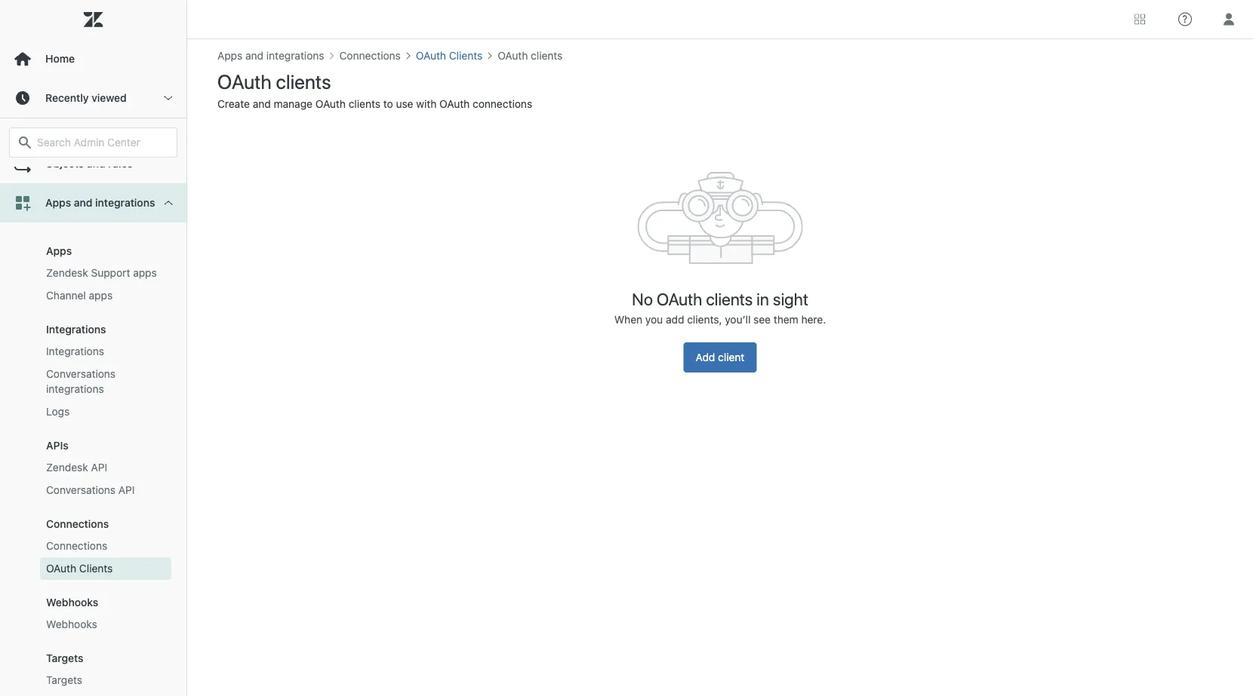 Task type: locate. For each thing, give the bounding box(es) containing it.
integrations inside dropdown button
[[95, 197, 155, 209]]

0 vertical spatial apps
[[133, 267, 157, 279]]

0 vertical spatial integrations
[[46, 323, 106, 336]]

integrations down channel apps 'element'
[[46, 323, 106, 336]]

0 horizontal spatial api
[[91, 462, 107, 474]]

oauth clients element
[[46, 562, 113, 577]]

targets element
[[46, 653, 83, 665], [46, 673, 82, 689]]

home button
[[0, 39, 186, 79]]

1 vertical spatial api
[[118, 484, 135, 497]]

integrations
[[95, 197, 155, 209], [46, 383, 104, 396]]

0 vertical spatial integrations
[[95, 197, 155, 209]]

clients
[[79, 563, 113, 575]]

integrations inside conversations integrations
[[46, 383, 104, 396]]

tree
[[0, 144, 186, 697]]

1 vertical spatial apps
[[89, 290, 113, 302]]

targets element up targets link
[[46, 653, 83, 665]]

integrations up logs on the left
[[46, 383, 104, 396]]

targets up targets link
[[46, 653, 83, 665]]

api
[[91, 462, 107, 474], [118, 484, 135, 497]]

apps inside dropdown button
[[45, 197, 71, 209]]

apps for apps and integrations
[[45, 197, 71, 209]]

0 vertical spatial connections element
[[46, 518, 109, 531]]

conversations for api
[[46, 484, 116, 497]]

0 vertical spatial targets
[[46, 653, 83, 665]]

and
[[87, 157, 105, 170], [74, 197, 92, 209]]

api inside zendesk api element
[[91, 462, 107, 474]]

apps for apps element
[[46, 245, 72, 257]]

apps up channel
[[46, 245, 72, 257]]

api up conversations api link at the left bottom
[[91, 462, 107, 474]]

integrations up conversations integrations
[[46, 345, 104, 358]]

1 vertical spatial apps
[[46, 245, 72, 257]]

integrations for 2nd the 'integrations' element from the bottom of the apps and integrations group
[[46, 323, 106, 336]]

None search field
[[2, 128, 185, 158]]

1 vertical spatial targets
[[46, 675, 82, 687]]

integrations down the rules
[[95, 197, 155, 209]]

zendesk up channel
[[46, 267, 88, 279]]

conversations integrations element
[[46, 367, 165, 397]]

api inside conversations api element
[[118, 484, 135, 497]]

zendesk inside zendesk api element
[[46, 462, 88, 474]]

apps down zendesk support apps element on the top
[[89, 290, 113, 302]]

conversations down integrations link
[[46, 368, 116, 380]]

recently viewed button
[[0, 79, 186, 118]]

connections element up oauth clients
[[46, 539, 107, 554]]

apps inside group
[[46, 245, 72, 257]]

home
[[45, 52, 75, 65]]

zendesk down apis element at the left of page
[[46, 462, 88, 474]]

channel apps element
[[46, 288, 113, 303]]

apps
[[45, 197, 71, 209], [46, 245, 72, 257]]

0 vertical spatial connections
[[46, 518, 109, 531]]

0 vertical spatial api
[[91, 462, 107, 474]]

1 vertical spatial and
[[74, 197, 92, 209]]

zendesk support apps element
[[46, 266, 157, 281]]

logs
[[46, 406, 70, 418]]

0 vertical spatial conversations
[[46, 368, 116, 380]]

1 webhooks element from the top
[[46, 597, 98, 609]]

connections element up connections link at the left bottom of the page
[[46, 518, 109, 531]]

1 vertical spatial conversations
[[46, 484, 116, 497]]

zendesk inside zendesk support apps element
[[46, 267, 88, 279]]

1 vertical spatial integrations
[[46, 383, 104, 396]]

apps
[[133, 267, 157, 279], [89, 290, 113, 302]]

targets
[[46, 653, 83, 665], [46, 675, 82, 687]]

recently viewed
[[45, 92, 127, 104]]

1 vertical spatial targets element
[[46, 673, 82, 689]]

1 horizontal spatial api
[[118, 484, 135, 497]]

2 integrations from the top
[[46, 345, 104, 358]]

1 targets element from the top
[[46, 653, 83, 665]]

apis element
[[46, 440, 69, 452]]

apps down objects in the top left of the page
[[45, 197, 71, 209]]

user menu image
[[1219, 9, 1239, 29]]

1 conversations from the top
[[46, 368, 116, 380]]

objects
[[45, 157, 84, 170]]

api down zendesk api "link"
[[118, 484, 135, 497]]

2 zendesk from the top
[[46, 462, 88, 474]]

2 conversations from the top
[[46, 484, 116, 497]]

connections
[[46, 518, 109, 531], [46, 540, 107, 553]]

2 targets from the top
[[46, 675, 82, 687]]

1 vertical spatial integrations
[[46, 345, 104, 358]]

zendesk for zendesk api
[[46, 462, 88, 474]]

webhooks element
[[46, 597, 98, 609], [46, 618, 97, 633]]

tree item containing apps and integrations
[[0, 183, 186, 697]]

1 vertical spatial connections element
[[46, 539, 107, 554]]

0 vertical spatial integrations element
[[46, 323, 106, 336]]

conversations down zendesk api element
[[46, 484, 116, 497]]

and for apps
[[74, 197, 92, 209]]

webhooks
[[46, 597, 98, 609], [46, 619, 97, 631]]

zendesk api link
[[40, 457, 171, 479]]

zendesk
[[46, 267, 88, 279], [46, 462, 88, 474]]

integrations element up conversations integrations
[[46, 344, 104, 359]]

connections link
[[40, 535, 171, 558]]

targets element down webhooks link
[[46, 673, 82, 689]]

0 vertical spatial webhooks
[[46, 597, 98, 609]]

2 integrations element from the top
[[46, 344, 104, 359]]

apps right support at the top left
[[133, 267, 157, 279]]

zendesk api element
[[46, 461, 107, 476]]

and down search admin center field
[[87, 157, 105, 170]]

oauth clients
[[46, 563, 113, 575]]

1 vertical spatial zendesk
[[46, 462, 88, 474]]

api for conversations api
[[118, 484, 135, 497]]

conversations
[[46, 368, 116, 380], [46, 484, 116, 497]]

support
[[91, 267, 130, 279]]

2 connections element from the top
[[46, 539, 107, 554]]

and down objects and rules
[[74, 197, 92, 209]]

0 vertical spatial apps
[[45, 197, 71, 209]]

tree containing objects and rules
[[0, 144, 186, 697]]

tree inside the primary element
[[0, 144, 186, 697]]

1 vertical spatial webhooks
[[46, 619, 97, 631]]

1 vertical spatial connections
[[46, 540, 107, 553]]

integrations element down channel apps 'element'
[[46, 323, 106, 336]]

0 vertical spatial targets element
[[46, 653, 83, 665]]

zendesk support apps link
[[40, 262, 171, 285]]

targets down webhooks link
[[46, 675, 82, 687]]

tree item
[[0, 183, 186, 697]]

connections up oauth clients
[[46, 540, 107, 553]]

0 vertical spatial and
[[87, 157, 105, 170]]

integrations element
[[46, 323, 106, 336], [46, 344, 104, 359]]

integrations
[[46, 323, 106, 336], [46, 345, 104, 358]]

oauth
[[46, 563, 76, 575]]

0 vertical spatial webhooks element
[[46, 597, 98, 609]]

zendesk support apps
[[46, 267, 157, 279]]

api for zendesk api
[[91, 462, 107, 474]]

connections up connections link at the left bottom of the page
[[46, 518, 109, 531]]

zendesk api
[[46, 462, 107, 474]]

connections element
[[46, 518, 109, 531], [46, 539, 107, 554]]

0 vertical spatial zendesk
[[46, 267, 88, 279]]

1 vertical spatial integrations element
[[46, 344, 104, 359]]

1 vertical spatial webhooks element
[[46, 618, 97, 633]]

primary element
[[0, 0, 187, 697]]

targets link
[[40, 670, 171, 692]]

1 integrations from the top
[[46, 323, 106, 336]]

1 zendesk from the top
[[46, 267, 88, 279]]

1 connections element from the top
[[46, 518, 109, 531]]

0 horizontal spatial apps
[[89, 290, 113, 302]]



Task type: describe. For each thing, give the bounding box(es) containing it.
apps and integrations group
[[0, 223, 186, 697]]

logs link
[[40, 401, 171, 424]]

2 targets element from the top
[[46, 673, 82, 689]]

channel apps link
[[40, 285, 171, 307]]

tree item inside the primary element
[[0, 183, 186, 697]]

1 connections from the top
[[46, 518, 109, 531]]

recently
[[45, 92, 89, 104]]

logs element
[[46, 405, 70, 420]]

apps inside 'element'
[[89, 290, 113, 302]]

2 webhooks element from the top
[[46, 618, 97, 633]]

conversations integrations
[[46, 368, 116, 396]]

help image
[[1178, 12, 1192, 26]]

Search Admin Center field
[[37, 136, 168, 149]]

conversations integrations link
[[40, 363, 171, 401]]

and for objects
[[87, 157, 105, 170]]

rules
[[108, 157, 133, 170]]

conversations api
[[46, 484, 135, 497]]

1 horizontal spatial apps
[[133, 267, 157, 279]]

oauth clients link
[[40, 558, 171, 581]]

conversations for integrations
[[46, 368, 116, 380]]

1 targets from the top
[[46, 653, 83, 665]]

apps element
[[46, 245, 72, 257]]

webhooks link
[[40, 614, 171, 636]]

apis
[[46, 440, 69, 452]]

objects and rules
[[45, 157, 133, 170]]

integrations element inside integrations link
[[46, 344, 104, 359]]

channel
[[46, 290, 86, 302]]

none search field inside the primary element
[[2, 128, 185, 158]]

1 webhooks from the top
[[46, 597, 98, 609]]

2 webhooks from the top
[[46, 619, 97, 631]]

apps and integrations button
[[0, 183, 186, 223]]

viewed
[[92, 92, 127, 104]]

apps and integrations
[[45, 197, 155, 209]]

objects and rules button
[[0, 144, 186, 183]]

2 connections from the top
[[46, 540, 107, 553]]

1 integrations element from the top
[[46, 323, 106, 336]]

channel apps
[[46, 290, 113, 302]]

integrations for the 'integrations' element in the integrations link
[[46, 345, 104, 358]]

integrations link
[[40, 340, 171, 363]]

zendesk for zendesk support apps
[[46, 267, 88, 279]]

conversations api link
[[40, 479, 171, 502]]

zendesk products image
[[1135, 14, 1145, 25]]

conversations api element
[[46, 483, 135, 498]]



Task type: vqa. For each thing, say whether or not it's contained in the screenshot.
incoming message
no



